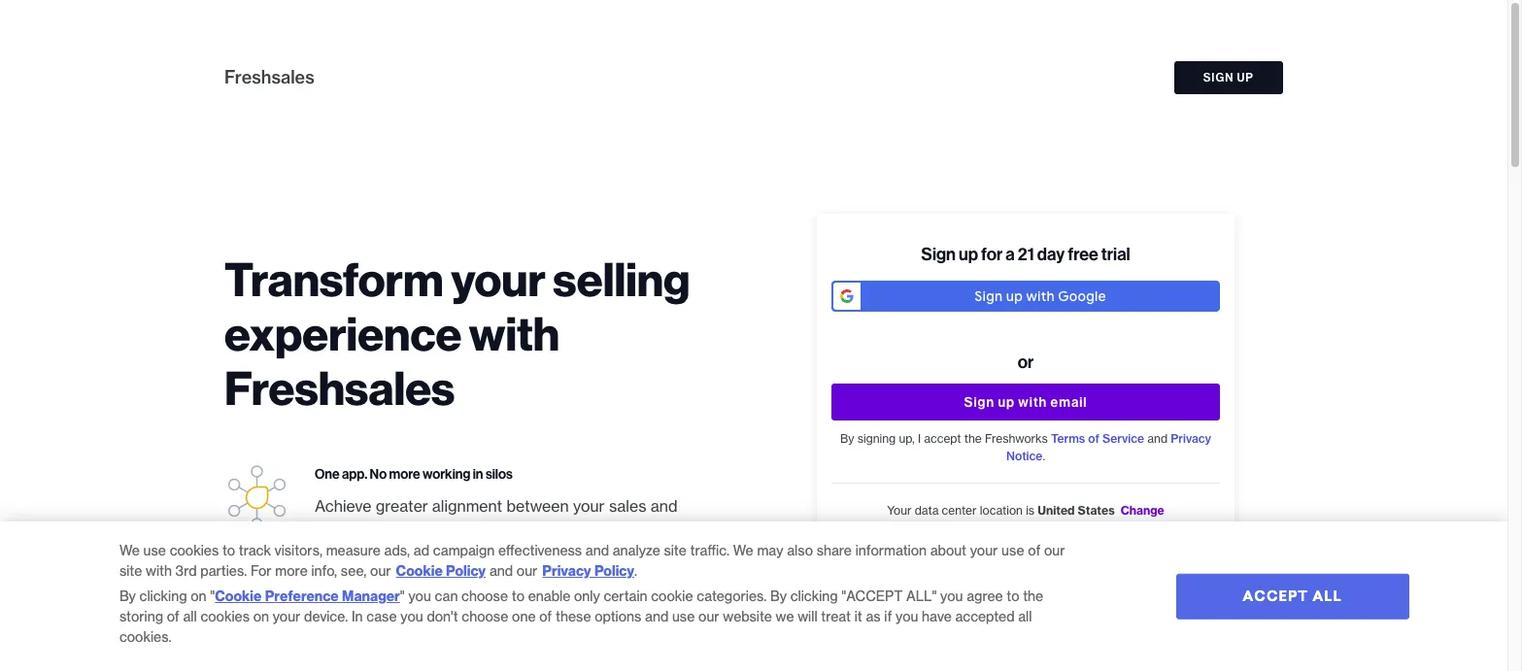Task type: describe. For each thing, give the bounding box(es) containing it.
selling
[[553, 250, 690, 309]]

experience inside achieve greater alignment between your sales and marketing teams and provide a smooth experience for your customers at every stage of their lifecycle with freshsales (formerly freshworks crm).
[[599, 522, 679, 541]]

sign up button
[[1174, 61, 1284, 94]]

website
[[723, 608, 772, 626]]

also
[[787, 542, 813, 560]]

treat
[[821, 608, 851, 626]]

by inside cookie policy and our privacy policy . by clicking on " cookie preference manager
[[119, 588, 136, 605]]

of inside achieve greater alignment between your sales and marketing teams and provide a smooth experience for your customers at every stage of their lifecycle with freshsales (formerly freshworks crm).
[[501, 547, 516, 567]]

privacy inside cookie policy and our privacy policy . by clicking on " cookie preference manager
[[543, 563, 591, 580]]

advanced
[[315, 625, 375, 642]]

email
[[1051, 394, 1088, 411]]

accept
[[924, 431, 962, 446]]

by signing up, i accept the freshworks terms of service and
[[841, 431, 1171, 446]]

it
[[855, 608, 863, 626]]

one app. no more working in silos
[[315, 465, 513, 483]]

don't
[[427, 608, 458, 626]]

transform
[[224, 250, 444, 309]]

or
[[1018, 351, 1034, 373]]

privacy notice link
[[1007, 431, 1212, 464]]

1 horizontal spatial more
[[389, 465, 420, 483]]

may
[[757, 542, 784, 560]]

visitors,
[[275, 542, 323, 560]]

1 horizontal spatial to
[[512, 588, 525, 605]]

up for sign up with email
[[998, 394, 1016, 411]]

data
[[915, 503, 939, 518]]

sign for sign up for a 21 day free trial
[[922, 243, 956, 265]]

sign up with email button
[[832, 384, 1221, 421]]

more inside "we use cookies to track visitors, measure ads, ad campaign effectiveness and analyze site traffic. we may also share information about your use of our site with 3rd parties. for more info, see, our"
[[275, 563, 308, 580]]

and inside cookie policy and our privacy policy . by clicking on " cookie preference manager
[[490, 563, 513, 580]]

of down enable
[[540, 608, 552, 626]]

as inside " you can choose to enable only certain cookie categories. by clicking "accept all" you agree to the storing of all cookies on your device. in case you don't choose one of these options and use our website we will treat it as if you have accepted all cookies.
[[866, 608, 881, 626]]

freshsales link
[[224, 66, 315, 88]]

2 all from the left
[[1019, 608, 1032, 626]]

accept all button
[[1176, 574, 1410, 619]]

change button
[[1121, 503, 1165, 518]]

certain
[[604, 588, 648, 605]]

one
[[512, 608, 536, 626]]

and up campaign
[[439, 522, 466, 541]]

of right storing
[[167, 608, 180, 626]]

accepted
[[956, 608, 1015, 626]]

0 horizontal spatial as
[[519, 625, 533, 642]]

preference
[[265, 588, 339, 605]]

0 vertical spatial for
[[981, 243, 1003, 265]]

all
[[1313, 588, 1343, 605]]

3rd
[[176, 563, 197, 580]]

transform your selling experience with freshsales
[[224, 250, 690, 418]]

crm).
[[472, 572, 517, 592]]

if
[[885, 608, 892, 626]]

with inside button
[[1019, 394, 1048, 411]]

of right terms
[[1089, 431, 1100, 446]]

all"
[[907, 588, 937, 605]]

track
[[239, 542, 271, 560]]

agree
[[967, 588, 1003, 605]]

cookie policy link
[[396, 563, 486, 580]]

0 vertical spatial freshsales
[[224, 66, 315, 88]]

and inside " you can choose to enable only certain cookie categories. by clicking "accept all" you agree to the storing of all cookies on your device. in case you don't choose one of these options and use our website we will treat it as if you have accepted all cookies.
[[645, 608, 669, 626]]

accept all
[[1243, 588, 1343, 605]]

with inside "we use cookies to track visitors, measure ads, ad campaign effectiveness and analyze site traffic. we may also share information about your use of our site with 3rd parties. for more info, see, our"
[[146, 563, 172, 580]]

parties.
[[200, 563, 247, 580]]

your
[[887, 503, 912, 518]]

0 horizontal spatial site
[[119, 563, 142, 580]]

ads,
[[384, 542, 410, 560]]

0 vertical spatial .
[[1043, 449, 1046, 464]]

accept
[[1243, 588, 1309, 605]]

between
[[507, 497, 569, 516]]

2 choose from the top
[[462, 608, 509, 626]]

2 policy from the left
[[595, 563, 635, 580]]

cookies inside " you can choose to enable only certain cookie categories. by clicking "accept all" you agree to the storing of all cookies on your device. in case you don't choose one of these options and use our website we will treat it as if you have accepted all cookies.
[[201, 608, 250, 626]]

stage
[[457, 547, 497, 567]]

2 horizontal spatial by
[[841, 431, 855, 446]]

device.
[[304, 608, 348, 626]]

ai
[[377, 625, 389, 642]]

with inside the "transform your selling experience with freshsales"
[[469, 304, 560, 363]]

we use cookies to track visitors, measure ads, ad campaign effectiveness and analyze site traffic. we may also share information about your use of our site with 3rd parties. for more info, see, our
[[119, 542, 1066, 580]]

our down united
[[1045, 542, 1066, 560]]

terms of service link
[[1051, 431, 1145, 446]]

enable
[[528, 588, 571, 605]]

will
[[798, 608, 818, 626]]

achieve
[[315, 497, 372, 516]]

1 we from the left
[[119, 542, 140, 560]]

" you can choose to enable only certain cookie categories. by clicking "accept all" you agree to the storing of all cookies on your device. in case you don't choose one of these options and use our website we will treat it as if you have accepted all cookies.
[[119, 588, 1044, 646]]

sign up for a 21 day free trial
[[922, 243, 1131, 265]]

storing
[[119, 608, 163, 626]]

cookies.
[[119, 629, 171, 646]]

use inside " you can choose to enable only certain cookie categories. by clicking "accept all" you agree to the storing of all cookies on your device. in case you don't choose one of these options and use our website we will treat it as if you have accepted all cookies.
[[672, 608, 695, 626]]

at
[[395, 547, 409, 567]]

united
[[1038, 503, 1075, 518]]

sign
[[1204, 70, 1235, 85]]

(formerly
[[315, 572, 380, 592]]

teams
[[391, 522, 435, 541]]

every
[[413, 547, 453, 567]]

customers
[[315, 547, 391, 567]]

clicking inside cookie policy and our privacy policy . by clicking on " cookie preference manager
[[140, 588, 187, 605]]

1 horizontal spatial freshworks
[[985, 431, 1048, 446]]

your inside " you can choose to enable only certain cookie categories. by clicking "accept all" you agree to the storing of all cookies on your device. in case you don't choose one of these options and use our website we will treat it as if you have accepted all cookies.
[[273, 608, 301, 626]]

1 vertical spatial cookie
[[215, 588, 262, 605]]

share
[[817, 542, 852, 560]]

2 horizontal spatial use
[[1002, 542, 1025, 560]]

0 vertical spatial cookie
[[396, 563, 443, 580]]

privacy policy link
[[543, 563, 635, 580]]

for inside achieve greater alignment between your sales and marketing teams and provide a smooth experience for your customers at every stage of their lifecycle with freshsales (formerly freshworks crm).
[[683, 522, 703, 541]]

" inside cookie policy and our privacy policy . by clicking on " cookie preference manager
[[210, 588, 215, 605]]

lifecycle
[[557, 547, 616, 567]]

in
[[352, 608, 363, 626]]

1 policy from the left
[[446, 563, 486, 580]]

freshsales inside achieve greater alignment between your sales and marketing teams and provide a smooth experience for your customers at every stage of their lifecycle with freshsales (formerly freshworks crm).
[[654, 547, 732, 567]]

2 we from the left
[[733, 542, 754, 560]]



Task type: vqa. For each thing, say whether or not it's contained in the screenshot.
effectiveness
yes



Task type: locate. For each thing, give the bounding box(es) containing it.
signing
[[858, 431, 896, 446]]

your data center location is united states change
[[887, 503, 1165, 518]]

site left traffic.
[[664, 542, 687, 560]]

cookies
[[170, 542, 219, 560], [201, 608, 250, 626]]

up left "21" in the top right of the page
[[959, 243, 979, 265]]

freshsales inside the "transform your selling experience with freshsales"
[[224, 359, 455, 418]]

we left the may
[[733, 542, 754, 560]]

up for sign up for a 21 day free trial
[[959, 243, 979, 265]]

policy down campaign
[[446, 563, 486, 580]]

notice
[[1007, 449, 1043, 464]]

options
[[595, 608, 642, 626]]

clicking inside " you can choose to enable only certain cookie categories. by clicking "accept all" you agree to the storing of all cookies on your device. in case you don't choose one of these options and use our website we will treat it as if you have accepted all cookies.
[[791, 588, 838, 605]]

0 vertical spatial site
[[664, 542, 687, 560]]

info,
[[311, 563, 337, 580]]

you left go
[[535, 625, 557, 642]]

2 vertical spatial up
[[998, 394, 1016, 411]]

experience inside the "transform your selling experience with freshsales"
[[224, 304, 462, 363]]

1 horizontal spatial a
[[1006, 243, 1015, 265]]

1 vertical spatial freshsales
[[224, 359, 455, 418]]

0 horizontal spatial clicking
[[140, 588, 187, 605]]

more down visitors,
[[275, 563, 308, 580]]

cookie policy and our privacy policy . by clicking on " cookie preference manager
[[119, 563, 638, 605]]

1 horizontal spatial for
[[981, 243, 1003, 265]]

your inside "we use cookies to track visitors, measure ads, ad campaign effectiveness and analyze site traffic. we may also share information about your use of our site with 3rd parties. for more info, see, our"
[[970, 542, 998, 560]]

and right 'service'
[[1148, 431, 1168, 446]]

up inside button
[[1237, 70, 1255, 85]]

0 vertical spatial the
[[965, 431, 982, 446]]

have
[[922, 608, 952, 626]]

by inside " you can choose to enable only certain cookie categories. by clicking "accept all" you agree to the storing of all cookies on your device. in case you don't choose one of these options and use our website we will treat it as if you have accepted all cookies.
[[771, 588, 787, 605]]

working
[[423, 465, 471, 483]]

0 horizontal spatial for
[[683, 522, 703, 541]]

of left their at the bottom left of the page
[[501, 547, 516, 567]]

by up storing
[[119, 588, 136, 605]]

up right sign
[[1237, 70, 1255, 85]]

1 horizontal spatial use
[[672, 608, 695, 626]]

we up storing
[[119, 542, 140, 560]]

0 horizontal spatial privacy
[[543, 563, 591, 580]]

up up by signing up, i accept the freshworks terms of service and
[[998, 394, 1016, 411]]

your inside the "transform your selling experience with freshsales"
[[451, 250, 546, 309]]

1 " from the left
[[210, 588, 215, 605]]

1 horizontal spatial we
[[733, 542, 754, 560]]

all
[[183, 608, 197, 626], [1019, 608, 1032, 626]]

0 horizontal spatial the
[[965, 431, 982, 446]]

0 vertical spatial on
[[191, 588, 207, 605]]

" inside " you can choose to enable only certain cookie categories. by clicking "accept all" you agree to the storing of all cookies on your device. in case you don't choose one of these options and use our website we will treat it as if you have accepted all cookies.
[[400, 588, 405, 605]]

sales
[[609, 497, 647, 516]]

advanced ai capabilities. adaptive as you go
[[315, 625, 575, 642]]

up
[[1237, 70, 1255, 85], [959, 243, 979, 265], [998, 394, 1016, 411]]

you right if
[[896, 608, 919, 626]]

location
[[980, 503, 1023, 518]]

choose
[[462, 588, 508, 605], [462, 608, 509, 626]]

a left "21" in the top right of the page
[[1006, 243, 1015, 265]]

0 horizontal spatial a
[[528, 522, 536, 541]]

capabilities.
[[392, 625, 462, 642]]

to
[[222, 542, 235, 560], [512, 588, 525, 605], [1007, 588, 1020, 605]]

2 clicking from the left
[[791, 588, 838, 605]]

traffic.
[[690, 542, 730, 560]]

2 horizontal spatial up
[[1237, 70, 1255, 85]]

you
[[409, 588, 431, 605], [941, 588, 963, 605], [401, 608, 423, 626], [896, 608, 919, 626], [535, 625, 557, 642]]

day
[[1038, 243, 1065, 265]]

1 vertical spatial choose
[[462, 608, 509, 626]]

" down parties.
[[210, 588, 215, 605]]

we
[[119, 542, 140, 560], [733, 542, 754, 560]]

as left if
[[866, 608, 881, 626]]

21
[[1018, 243, 1035, 265]]

go
[[559, 625, 575, 642]]

0 vertical spatial cookies
[[170, 542, 219, 560]]

our down effectiveness
[[517, 563, 538, 580]]

0 horizontal spatial use
[[143, 542, 166, 560]]

clicking up will at the right of page
[[791, 588, 838, 605]]

0 vertical spatial up
[[1237, 70, 1255, 85]]

to up parties.
[[222, 542, 235, 560]]

1 vertical spatial for
[[683, 522, 703, 541]]

our inside cookie policy and our privacy policy . by clicking on " cookie preference manager
[[517, 563, 538, 580]]

1 choose from the top
[[462, 588, 508, 605]]

on down preference
[[253, 608, 269, 626]]

our down categories.
[[699, 608, 720, 626]]

analyze
[[613, 542, 661, 560]]

policy up certain at the bottom of the page
[[595, 563, 635, 580]]

manager
[[342, 588, 400, 605]]

a inside achieve greater alignment between your sales and marketing teams and provide a smooth experience for your customers at every stage of their lifecycle with freshsales (formerly freshworks crm).
[[528, 522, 536, 541]]

0 horizontal spatial up
[[959, 243, 979, 265]]

sign left "21" in the top right of the page
[[922, 243, 956, 265]]

smooth
[[541, 522, 595, 541]]

1 clicking from the left
[[140, 588, 187, 605]]

use up storing
[[143, 542, 166, 560]]

terms
[[1051, 431, 1086, 446]]

1 horizontal spatial experience
[[599, 522, 679, 541]]

the right agree
[[1023, 588, 1044, 605]]

1 vertical spatial more
[[275, 563, 308, 580]]

is
[[1026, 503, 1035, 518]]

. down 'analyze'
[[635, 563, 638, 580]]

freshworks down every
[[384, 572, 468, 592]]

1 vertical spatial sign
[[964, 394, 995, 411]]

1 horizontal spatial privacy
[[1171, 431, 1212, 446]]

0 vertical spatial freshworks
[[985, 431, 1048, 446]]

free
[[1068, 243, 1099, 265]]

states
[[1078, 503, 1115, 518]]

of inside "we use cookies to track visitors, measure ads, ad campaign effectiveness and analyze site traffic. we may also share information about your use of our site with 3rd parties. for more info, see, our"
[[1028, 542, 1041, 560]]

use down location
[[1002, 542, 1025, 560]]

0 vertical spatial more
[[389, 465, 420, 483]]

experience
[[224, 304, 462, 363], [599, 522, 679, 541]]

achieve greater alignment between your sales and marketing teams and provide a smooth experience for your customers at every stage of their lifecycle with freshsales (formerly freshworks crm).
[[315, 497, 739, 592]]

on down 3rd
[[191, 588, 207, 605]]

0 horizontal spatial more
[[275, 563, 308, 580]]

privacy notice
[[1007, 431, 1212, 464]]

"
[[210, 588, 215, 605], [400, 588, 405, 605]]

as right adaptive
[[519, 625, 533, 642]]

1 vertical spatial a
[[528, 522, 536, 541]]

you right case
[[401, 608, 423, 626]]

1 vertical spatial site
[[119, 563, 142, 580]]

on inside " you can choose to enable only certain cookie categories. by clicking "accept all" you agree to the storing of all cookies on your device. in case you don't choose one of these options and use our website we will treat it as if you have accepted all cookies.
[[253, 608, 269, 626]]

0 vertical spatial choose
[[462, 588, 508, 605]]

1 horizontal spatial sign
[[964, 394, 995, 411]]

as
[[866, 608, 881, 626], [519, 625, 533, 642]]

cookie down ad
[[396, 563, 443, 580]]

the right accept in the right of the page
[[965, 431, 982, 446]]

freshworks
[[985, 431, 1048, 446], [384, 572, 468, 592]]

0 horizontal spatial experience
[[224, 304, 462, 363]]

choose down crm).
[[462, 608, 509, 626]]

0 vertical spatial sign
[[922, 243, 956, 265]]

policy
[[446, 563, 486, 580], [595, 563, 635, 580]]

i
[[918, 431, 921, 446]]

0 vertical spatial a
[[1006, 243, 1015, 265]]

campaign
[[433, 542, 495, 560]]

freshworks inside achieve greater alignment between your sales and marketing teams and provide a smooth experience for your customers at every stage of their lifecycle with freshsales (formerly freshworks crm).
[[384, 572, 468, 592]]

a up effectiveness
[[528, 522, 536, 541]]

and up privacy policy 'link'
[[586, 542, 609, 560]]

2 horizontal spatial to
[[1007, 588, 1020, 605]]

for left "21" in the top right of the page
[[981, 243, 1003, 265]]

site up storing
[[119, 563, 142, 580]]

1 vertical spatial privacy
[[543, 563, 591, 580]]

with inside achieve greater alignment between your sales and marketing teams and provide a smooth experience for your customers at every stage of their lifecycle with freshsales (formerly freshworks crm).
[[620, 547, 650, 567]]

all right accepted
[[1019, 608, 1032, 626]]

choose up adaptive
[[462, 588, 508, 605]]

app.
[[342, 465, 368, 483]]

to right agree
[[1007, 588, 1020, 605]]

up for sign up
[[1237, 70, 1255, 85]]

greater alignment
[[376, 497, 503, 516]]

2 " from the left
[[400, 588, 405, 605]]

one
[[315, 465, 340, 483]]

1 vertical spatial on
[[253, 608, 269, 626]]

1 vertical spatial experience
[[599, 522, 679, 541]]

0 horizontal spatial on
[[191, 588, 207, 605]]

to inside "we use cookies to track visitors, measure ads, ad campaign effectiveness and analyze site traffic. we may also share information about your use of our site with 3rd parties. for more info, see, our"
[[222, 542, 235, 560]]

provide
[[470, 522, 524, 541]]

cookies up 3rd
[[170, 542, 219, 560]]

use down cookie
[[672, 608, 695, 626]]

of down "is"
[[1028, 542, 1041, 560]]

1 horizontal spatial by
[[771, 588, 787, 605]]

1 horizontal spatial .
[[1043, 449, 1046, 464]]

measure
[[326, 542, 381, 560]]

all down 3rd
[[183, 608, 197, 626]]

these
[[556, 608, 591, 626]]

change
[[1121, 503, 1165, 518]]

1 horizontal spatial site
[[664, 542, 687, 560]]

0 horizontal spatial freshworks
[[384, 572, 468, 592]]

see,
[[341, 563, 367, 580]]

sign inside button
[[964, 394, 995, 411]]

by left signing
[[841, 431, 855, 446]]

1 horizontal spatial the
[[1023, 588, 1044, 605]]

2 vertical spatial freshsales
[[654, 547, 732, 567]]

cookie
[[396, 563, 443, 580], [215, 588, 262, 605]]

you up have
[[941, 588, 963, 605]]

0 horizontal spatial "
[[210, 588, 215, 605]]

and inside "we use cookies to track visitors, measure ads, ad campaign effectiveness and analyze site traffic. we may also share information about your use of our site with 3rd parties. for more info, see, our"
[[586, 542, 609, 560]]

1 horizontal spatial "
[[400, 588, 405, 605]]

1 vertical spatial freshworks
[[384, 572, 468, 592]]

. inside cookie policy and our privacy policy . by clicking on " cookie preference manager
[[635, 563, 638, 580]]

up inside button
[[998, 394, 1016, 411]]

and down cookie
[[645, 608, 669, 626]]

1 vertical spatial the
[[1023, 588, 1044, 605]]

1 vertical spatial cookies
[[201, 608, 250, 626]]

cookie down parties.
[[215, 588, 262, 605]]

privacy up enable
[[543, 563, 591, 580]]

freshworks up the notice
[[985, 431, 1048, 446]]

cookie
[[651, 588, 693, 605]]

sign up by signing up, i accept the freshworks terms of service and
[[964, 394, 995, 411]]

0 horizontal spatial by
[[119, 588, 136, 605]]

0 horizontal spatial policy
[[446, 563, 486, 580]]

0 horizontal spatial all
[[183, 608, 197, 626]]

on
[[191, 588, 207, 605], [253, 608, 269, 626]]

for
[[251, 563, 272, 580]]

privacy inside privacy notice
[[1171, 431, 1212, 446]]

1 horizontal spatial on
[[253, 608, 269, 626]]

. down by signing up, i accept the freshworks terms of service and
[[1043, 449, 1046, 464]]

silos
[[486, 465, 513, 483]]

0 horizontal spatial sign
[[922, 243, 956, 265]]

"accept
[[842, 588, 903, 605]]

1 horizontal spatial cookie
[[396, 563, 443, 580]]

your
[[451, 250, 546, 309], [573, 497, 605, 516], [708, 522, 739, 541], [970, 542, 998, 560], [273, 608, 301, 626]]

1 vertical spatial up
[[959, 243, 979, 265]]

sign up with email
[[964, 394, 1088, 411]]

our left at
[[370, 563, 391, 580]]

up,
[[899, 431, 915, 446]]

service
[[1103, 431, 1145, 446]]

their
[[520, 547, 553, 567]]

0 horizontal spatial we
[[119, 542, 140, 560]]

1 all from the left
[[183, 608, 197, 626]]

by up we
[[771, 588, 787, 605]]

0 horizontal spatial .
[[635, 563, 638, 580]]

on inside cookie policy and our privacy policy . by clicking on " cookie preference manager
[[191, 588, 207, 605]]

we
[[776, 608, 794, 626]]

cookies inside "we use cookies to track visitors, measure ads, ad campaign effectiveness and analyze site traffic. we may also share information about your use of our site with 3rd parties. for more info, see, our"
[[170, 542, 219, 560]]

privacy
[[1171, 431, 1212, 446], [543, 563, 591, 580]]

0 vertical spatial privacy
[[1171, 431, 1212, 446]]

to up one on the left of page
[[512, 588, 525, 605]]

1 horizontal spatial clicking
[[791, 588, 838, 605]]

ad
[[414, 542, 430, 560]]

" down at
[[400, 588, 405, 605]]

sign for sign up with email
[[964, 394, 995, 411]]

and left their at the bottom left of the page
[[490, 563, 513, 580]]

1 horizontal spatial up
[[998, 394, 1016, 411]]

0 horizontal spatial cookie
[[215, 588, 262, 605]]

1 horizontal spatial all
[[1019, 608, 1032, 626]]

clicking up storing
[[140, 588, 187, 605]]

our inside " you can choose to enable only certain cookie categories. by clicking "accept all" you agree to the storing of all cookies on your device. in case you don't choose one of these options and use our website we will treat it as if you have accepted all cookies.
[[699, 608, 720, 626]]

cookies down parties.
[[201, 608, 250, 626]]

the inside " you can choose to enable only certain cookie categories. by clicking "accept all" you agree to the storing of all cookies on your device. in case you don't choose one of these options and use our website we will treat it as if you have accepted all cookies.
[[1023, 588, 1044, 605]]

freshsales
[[224, 66, 315, 88], [224, 359, 455, 418], [654, 547, 732, 567]]

and right the sales
[[651, 497, 678, 516]]

for up traffic.
[[683, 522, 703, 541]]

privacy right 'service'
[[1171, 431, 1212, 446]]

0 vertical spatial experience
[[224, 304, 462, 363]]

can
[[435, 588, 458, 605]]

information
[[856, 542, 927, 560]]

1 vertical spatial .
[[635, 563, 638, 580]]

1 horizontal spatial policy
[[595, 563, 635, 580]]

0 horizontal spatial to
[[222, 542, 235, 560]]

our
[[1045, 542, 1066, 560], [370, 563, 391, 580], [517, 563, 538, 580], [699, 608, 720, 626]]

more right no
[[389, 465, 420, 483]]

1 horizontal spatial as
[[866, 608, 881, 626]]

you left the can
[[409, 588, 431, 605]]



